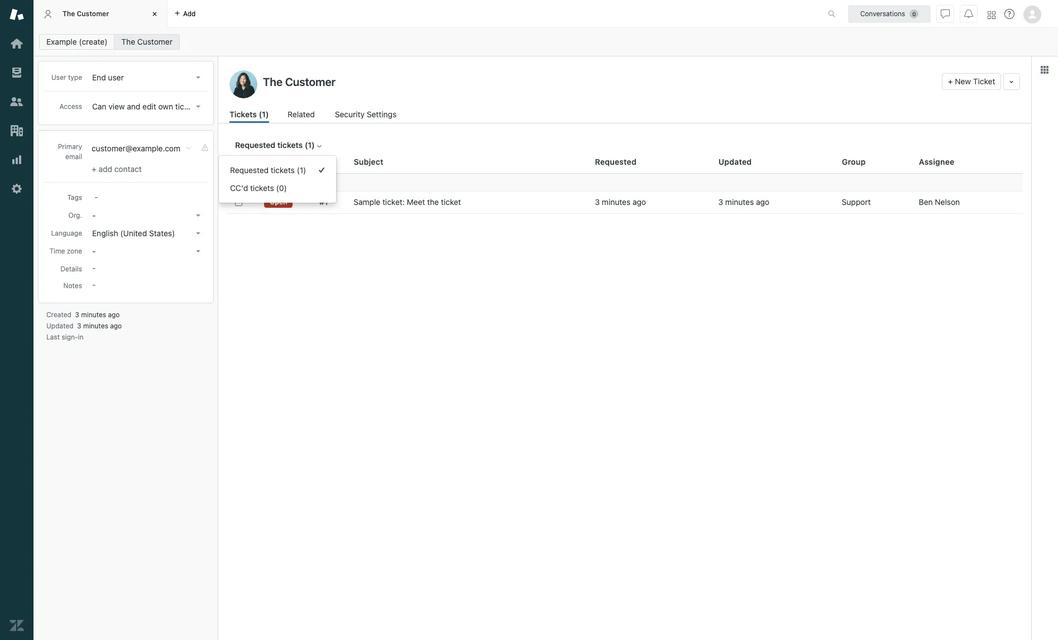 Task type: vqa. For each thing, say whether or not it's contained in the screenshot.
Deleted
no



Task type: describe. For each thing, give the bounding box(es) containing it.
the inside the customer link
[[121, 37, 135, 46]]

zendesk products image
[[988, 11, 996, 19]]

org.
[[68, 211, 82, 220]]

1 vertical spatial requested tickets (1)
[[230, 165, 306, 175]]

view
[[109, 102, 125, 111]]

+ add contact
[[92, 164, 142, 174]]

english (united states) button
[[89, 226, 205, 241]]

organizations image
[[9, 123, 24, 138]]

last
[[46, 333, 60, 341]]

group
[[842, 157, 866, 166]]

button displays agent's chat status as invisible. image
[[941, 9, 950, 18]]

customer inside the customer link
[[137, 37, 173, 46]]

only
[[201, 102, 216, 111]]

can view and edit own tickets only
[[92, 102, 216, 111]]

the customer tab
[[34, 0, 168, 28]]

time zone
[[50, 247, 82, 255]]

and
[[127, 102, 140, 111]]

+ for + new ticket
[[948, 77, 953, 86]]

views image
[[9, 65, 24, 80]]

primary email
[[58, 142, 82, 161]]

reporting image
[[9, 153, 24, 167]]

related
[[288, 109, 315, 119]]

sample
[[354, 197, 381, 207]]

primary
[[58, 142, 82, 151]]

#1
[[320, 197, 328, 207]]

(united
[[120, 228, 147, 238]]

subject
[[354, 157, 384, 166]]

type
[[68, 73, 82, 82]]

ben nelson
[[919, 197, 960, 207]]

main element
[[0, 0, 34, 640]]

example
[[46, 37, 77, 46]]

user type
[[51, 73, 82, 82]]

status
[[289, 157, 313, 166]]

time
[[50, 247, 65, 255]]

user
[[108, 73, 124, 82]]

(0)
[[276, 183, 287, 193]]

1 vertical spatial (1)
[[305, 140, 315, 150]]

related link
[[288, 108, 316, 123]]

+ new ticket
[[948, 77, 996, 86]]

language
[[51, 229, 82, 237]]

- field
[[90, 190, 205, 203]]

tickets (1)
[[230, 109, 269, 119]]

conversations button
[[849, 5, 931, 23]]

customers image
[[9, 94, 24, 109]]

notifications image
[[965, 9, 974, 18]]

email
[[65, 153, 82, 161]]

the customer link
[[114, 34, 180, 50]]

ticket
[[441, 197, 461, 207]]

add button
[[168, 0, 202, 27]]

- button for time zone
[[89, 244, 205, 259]]

tickets
[[230, 109, 257, 119]]

meet
[[407, 197, 425, 207]]

requested tickets (1) link
[[219, 161, 336, 179]]

can
[[92, 102, 106, 111]]

ticket:
[[383, 197, 405, 207]]

arrow down image for user
[[196, 77, 201, 79]]

the
[[427, 197, 439, 207]]

category
[[257, 178, 286, 186]]

security settings
[[335, 109, 397, 119]]

1 horizontal spatial open
[[290, 178, 308, 186]]

own
[[158, 102, 173, 111]]

updated inside created 3 minutes ago updated 3 minutes ago last sign-in
[[46, 322, 74, 330]]

zone
[[67, 247, 82, 255]]

1 3 minutes ago from the left
[[595, 197, 646, 207]]

in
[[78, 333, 84, 341]]

conversations
[[861, 9, 906, 18]]



Task type: locate. For each thing, give the bounding box(es) containing it.
end
[[92, 73, 106, 82]]

the
[[63, 9, 75, 18], [121, 37, 135, 46]]

created
[[46, 311, 71, 319]]

arrow down image right states)
[[196, 232, 201, 235]]

new
[[955, 77, 972, 86]]

0 horizontal spatial +
[[92, 164, 96, 174]]

3
[[595, 197, 600, 207], [719, 197, 724, 207], [75, 311, 79, 319], [77, 322, 81, 330]]

assignee
[[919, 157, 955, 166]]

can view and edit own tickets only button
[[89, 99, 216, 115]]

status
[[235, 178, 255, 186]]

+
[[948, 77, 953, 86], [92, 164, 96, 174]]

- button down english (united states) button
[[89, 244, 205, 259]]

- button for org.
[[89, 208, 205, 223]]

+ left contact
[[92, 164, 96, 174]]

edit
[[143, 102, 156, 111]]

-
[[92, 211, 96, 220], [92, 246, 96, 256]]

0 vertical spatial the customer
[[63, 9, 109, 18]]

customer
[[77, 9, 109, 18], [137, 37, 173, 46]]

arrow down image
[[196, 77, 201, 79], [196, 106, 201, 108], [196, 250, 201, 252]]

sample ticket: meet the ticket link
[[354, 197, 461, 207]]

0 vertical spatial - button
[[89, 208, 205, 223]]

add left contact
[[99, 164, 112, 174]]

0 vertical spatial arrow down image
[[196, 215, 201, 217]]

1 vertical spatial customer
[[137, 37, 173, 46]]

1 vertical spatial arrow down image
[[196, 232, 201, 235]]

1 arrow down image from the top
[[196, 77, 201, 79]]

cc'd tickets (0)
[[230, 183, 287, 193]]

0 vertical spatial arrow down image
[[196, 77, 201, 79]]

2 arrow down image from the top
[[196, 232, 201, 235]]

1 vertical spatial the customer
[[121, 37, 173, 46]]

3 arrow down image from the top
[[196, 250, 201, 252]]

the customer inside the customer link
[[121, 37, 173, 46]]

end user
[[92, 73, 124, 82]]

1 vertical spatial updated
[[46, 322, 74, 330]]

3 minutes ago
[[595, 197, 646, 207], [719, 197, 770, 207]]

arrow down image down - 'field'
[[196, 215, 201, 217]]

1 horizontal spatial customer
[[137, 37, 173, 46]]

security settings link
[[335, 108, 400, 123]]

0 vertical spatial add
[[183, 9, 196, 18]]

security
[[335, 109, 365, 119]]

0 horizontal spatial customer
[[77, 9, 109, 18]]

updated
[[719, 157, 752, 166], [46, 322, 74, 330]]

secondary element
[[34, 31, 1059, 53]]

0 vertical spatial requested tickets (1)
[[235, 140, 315, 150]]

tags
[[67, 193, 82, 202]]

0 vertical spatial +
[[948, 77, 953, 86]]

the customer down close icon
[[121, 37, 173, 46]]

open
[[290, 178, 308, 186], [270, 198, 287, 206]]

2 - button from the top
[[89, 244, 205, 259]]

1 vertical spatial - button
[[89, 244, 205, 259]]

tickets (1) link
[[230, 108, 269, 123]]

None checkbox
[[235, 199, 242, 206]]

1 horizontal spatial +
[[948, 77, 953, 86]]

1 horizontal spatial updated
[[719, 157, 752, 166]]

status category : open
[[235, 178, 308, 186]]

- right zone on the left top of page
[[92, 246, 96, 256]]

tickets
[[175, 102, 199, 111], [277, 140, 303, 150], [271, 165, 295, 175], [250, 183, 274, 193]]

1 arrow down image from the top
[[196, 215, 201, 217]]

1 vertical spatial arrow down image
[[196, 106, 201, 108]]

user
[[51, 73, 66, 82]]

get started image
[[9, 36, 24, 51]]

cc'd tickets (0) link
[[219, 179, 336, 197]]

1 horizontal spatial the customer
[[121, 37, 173, 46]]

example (create) button
[[39, 34, 115, 50]]

+ inside button
[[948, 77, 953, 86]]

0 horizontal spatial 3 minutes ago
[[595, 197, 646, 207]]

+ for + add contact
[[92, 164, 96, 174]]

+ new ticket button
[[942, 73, 1002, 90]]

arrow down image down english (united states) button
[[196, 250, 201, 252]]

ben
[[919, 197, 933, 207]]

customer down close icon
[[137, 37, 173, 46]]

1 horizontal spatial ticket
[[974, 77, 996, 86]]

0 horizontal spatial updated
[[46, 322, 74, 330]]

2 arrow down image from the top
[[196, 106, 201, 108]]

grid containing ticket status
[[218, 151, 1032, 640]]

2 vertical spatial arrow down image
[[196, 250, 201, 252]]

requested inside grid
[[595, 157, 637, 166]]

1 vertical spatial ticket
[[263, 157, 287, 166]]

tabs tab list
[[34, 0, 817, 28]]

0 horizontal spatial the customer
[[63, 9, 109, 18]]

arrow down image for english (united states)
[[196, 232, 201, 235]]

0 vertical spatial the
[[63, 9, 75, 18]]

0 horizontal spatial add
[[99, 164, 112, 174]]

- for time zone
[[92, 246, 96, 256]]

requested
[[235, 140, 276, 150], [595, 157, 637, 166], [230, 165, 269, 175]]

arrow down image for view
[[196, 106, 201, 108]]

arrow down image inside english (united states) button
[[196, 232, 201, 235]]

0 vertical spatial open
[[290, 178, 308, 186]]

:
[[286, 178, 288, 186]]

add right close icon
[[183, 9, 196, 18]]

arrow down image for -
[[196, 215, 201, 217]]

notes
[[63, 282, 82, 290]]

1 vertical spatial +
[[92, 164, 96, 174]]

(1)
[[259, 109, 269, 119], [305, 140, 315, 150], [297, 165, 306, 175]]

the customer up (create)
[[63, 9, 109, 18]]

english
[[92, 228, 118, 238]]

0 horizontal spatial ticket
[[263, 157, 287, 166]]

the up example
[[63, 9, 75, 18]]

settings
[[367, 109, 397, 119]]

created 3 minutes ago updated 3 minutes ago last sign-in
[[46, 311, 122, 341]]

add
[[183, 9, 196, 18], [99, 164, 112, 174]]

nelson
[[935, 197, 960, 207]]

1 - from the top
[[92, 211, 96, 220]]

ticket inside button
[[974, 77, 996, 86]]

2 vertical spatial (1)
[[297, 165, 306, 175]]

contact
[[114, 164, 142, 174]]

ticket up category at the top left of the page
[[263, 157, 287, 166]]

0 vertical spatial -
[[92, 211, 96, 220]]

cc'd
[[230, 183, 248, 193]]

0 vertical spatial customer
[[77, 9, 109, 18]]

- button up english (united states) button
[[89, 208, 205, 223]]

open down cc'd tickets (0) link
[[270, 198, 287, 206]]

customer inside the customer tab
[[77, 9, 109, 18]]

0 vertical spatial (1)
[[259, 109, 269, 119]]

arrow down image
[[196, 215, 201, 217], [196, 232, 201, 235]]

open right :
[[290, 178, 308, 186]]

add inside popup button
[[183, 9, 196, 18]]

the inside the customer tab
[[63, 9, 75, 18]]

the customer inside the customer tab
[[63, 9, 109, 18]]

the right (create)
[[121, 37, 135, 46]]

arrow down image inside can view and edit own tickets only button
[[196, 106, 201, 108]]

0 horizontal spatial open
[[270, 198, 287, 206]]

requested tickets (1)
[[235, 140, 315, 150], [230, 165, 306, 175]]

arrow down image inside - button
[[196, 215, 201, 217]]

ticket right new
[[974, 77, 996, 86]]

sign-
[[62, 333, 78, 341]]

0 vertical spatial ticket
[[974, 77, 996, 86]]

(create)
[[79, 37, 107, 46]]

ago
[[633, 197, 646, 207], [756, 197, 770, 207], [108, 311, 120, 319], [110, 322, 122, 330]]

ticket
[[974, 77, 996, 86], [263, 157, 287, 166]]

ticket status
[[263, 157, 313, 166]]

arrow down image up can view and edit own tickets only
[[196, 77, 201, 79]]

close image
[[149, 8, 160, 20]]

- right org.
[[92, 211, 96, 220]]

1 vertical spatial add
[[99, 164, 112, 174]]

customer@example.com
[[92, 144, 180, 153]]

1 - button from the top
[[89, 208, 205, 223]]

1 vertical spatial the
[[121, 37, 135, 46]]

minutes
[[602, 197, 631, 207], [726, 197, 754, 207], [81, 311, 106, 319], [83, 322, 108, 330]]

1 horizontal spatial the
[[121, 37, 135, 46]]

the customer
[[63, 9, 109, 18], [121, 37, 173, 46]]

english (united states)
[[92, 228, 175, 238]]

customer up (create)
[[77, 9, 109, 18]]

+ left new
[[948, 77, 953, 86]]

support
[[842, 197, 871, 207]]

1 vertical spatial open
[[270, 198, 287, 206]]

states)
[[149, 228, 175, 238]]

requested tickets (1) up ticket status
[[235, 140, 315, 150]]

1 vertical spatial -
[[92, 246, 96, 256]]

grid
[[218, 151, 1032, 640]]

get help image
[[1005, 9, 1015, 19]]

1 horizontal spatial 3 minutes ago
[[719, 197, 770, 207]]

- button
[[89, 208, 205, 223], [89, 244, 205, 259]]

0 horizontal spatial the
[[63, 9, 75, 18]]

access
[[60, 102, 82, 111]]

admin image
[[9, 182, 24, 196]]

arrow down image left only
[[196, 106, 201, 108]]

tickets inside button
[[175, 102, 199, 111]]

2 - from the top
[[92, 246, 96, 256]]

example (create)
[[46, 37, 107, 46]]

0 vertical spatial updated
[[719, 157, 752, 166]]

requested tickets (1) up status category : open
[[230, 165, 306, 175]]

2 3 minutes ago from the left
[[719, 197, 770, 207]]

details
[[60, 265, 82, 273]]

- for org.
[[92, 211, 96, 220]]

end user button
[[89, 70, 205, 85]]

arrow down image inside 'end user' button
[[196, 77, 201, 79]]

1 horizontal spatial add
[[183, 9, 196, 18]]

zendesk support image
[[9, 7, 24, 22]]

zendesk image
[[9, 618, 24, 633]]

sample ticket: meet the ticket
[[354, 197, 461, 207]]

apps image
[[1041, 65, 1050, 74]]

None text field
[[260, 73, 938, 90]]



